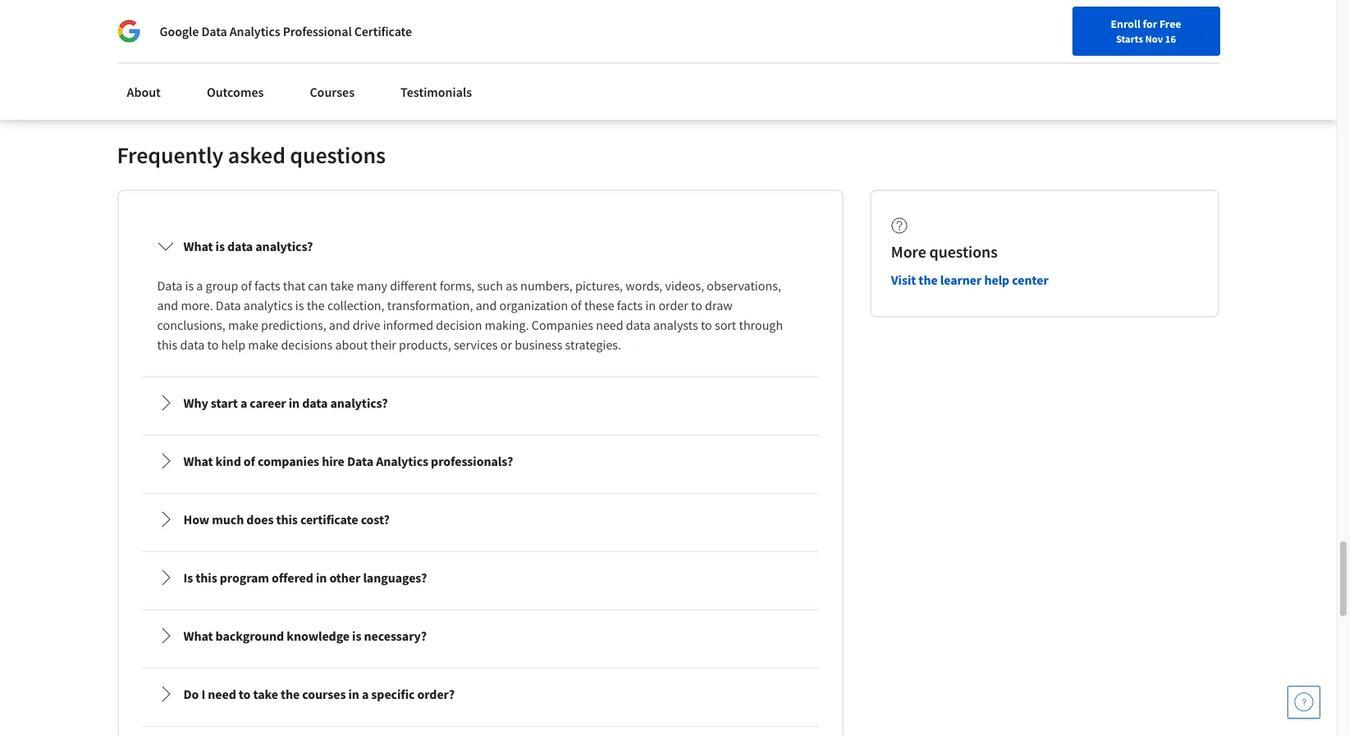 Task type: describe. For each thing, give the bounding box(es) containing it.
new
[[929, 52, 950, 66]]

do i need to take the courses in a specific order? button
[[144, 672, 816, 718]]

0 vertical spatial make
[[228, 317, 258, 333]]

why start a career in data analytics? button
[[144, 380, 816, 426]]

find your new career link
[[873, 49, 992, 70]]

1 horizontal spatial questions
[[929, 242, 998, 262]]

visit
[[891, 272, 916, 288]]

collection,
[[327, 297, 384, 314]]

english button
[[992, 33, 1091, 86]]

google image
[[117, 20, 140, 43]]

nov
[[1145, 32, 1163, 45]]

about
[[127, 84, 161, 100]]

0 vertical spatial questions
[[290, 141, 386, 170]]

in inside "dropdown button"
[[348, 686, 359, 703]]

through
[[739, 317, 783, 333]]

data inside dropdown button
[[227, 238, 253, 255]]

data left analysts
[[626, 317, 651, 333]]

what for what is data analytics?
[[183, 238, 213, 255]]

professionals?
[[431, 453, 513, 470]]

start
[[211, 395, 238, 411]]

hire
[[322, 453, 345, 470]]

the inside the data is a group of facts that can take many different forms, such as numbers, pictures, words, videos, observations, and more. data analytics is the collection, transformation, and organization of these facts in order to draw conclusions, make predictions, and drive informed decision making. companies need data analysts to sort through this data to help make decisions about their products, services or business strategies.
[[307, 297, 325, 314]]

frequently asked questions
[[117, 141, 386, 170]]

help center image
[[1294, 693, 1314, 712]]

kind
[[215, 453, 241, 470]]

is up the group
[[215, 238, 225, 255]]

is up more.
[[185, 278, 194, 294]]

numbers,
[[520, 278, 573, 294]]

informed
[[383, 317, 433, 333]]

certificate
[[354, 23, 412, 39]]

making.
[[485, 317, 529, 333]]

governments
[[372, 8, 449, 25]]

how
[[183, 512, 209, 528]]

group
[[206, 278, 238, 294]]

does
[[246, 512, 274, 528]]

transformation,
[[387, 297, 473, 314]]

drive
[[353, 317, 380, 333]]

need inside "dropdown button"
[[208, 686, 236, 703]]

take inside the data is a group of facts that can take many different forms, such as numbers, pictures, words, videos, observations, and more. data analytics is the collection, transformation, and organization of these facts in order to draw conclusions, make predictions, and drive informed decision making. companies need data analysts to sort through this data to help make decisions about their products, services or business strategies.
[[330, 278, 354, 294]]

need inside the data is a group of facts that can take many different forms, such as numbers, pictures, words, videos, observations, and more. data analytics is the collection, transformation, and organization of these facts in order to draw conclusions, make predictions, and drive informed decision making. companies need data analysts to sort through this data to help make decisions about their products, services or business strategies.
[[596, 317, 623, 333]]

data down conclusions, at top
[[180, 337, 205, 353]]

testimonials link
[[391, 74, 482, 110]]

a for is
[[196, 278, 203, 294]]

i
[[201, 686, 205, 703]]

why
[[183, 395, 208, 411]]

this inside dropdown button
[[196, 570, 217, 586]]

to left sort
[[701, 317, 712, 333]]

these
[[584, 297, 614, 314]]

0 vertical spatial analytics
[[230, 23, 280, 39]]

enroll for free starts nov 16
[[1111, 16, 1181, 45]]

words,
[[626, 278, 663, 294]]

0 horizontal spatial facts
[[254, 278, 280, 294]]

career
[[250, 395, 286, 411]]

sort
[[715, 317, 736, 333]]

find
[[881, 52, 902, 66]]

analytics
[[244, 297, 293, 314]]

conclusions,
[[157, 317, 225, 333]]

what background knowledge is necessary?
[[183, 628, 427, 644]]

a inside "dropdown button"
[[362, 686, 369, 703]]

outcomes
[[207, 84, 264, 100]]

for link
[[129, 0, 223, 33]]

order?
[[417, 686, 455, 703]]

program
[[220, 570, 269, 586]]

career
[[953, 52, 984, 66]]

the inside "dropdown button"
[[281, 686, 300, 703]]

videos,
[[665, 278, 704, 294]]

analytics? inside dropdown button
[[330, 395, 388, 411]]

list containing what is data analytics?
[[138, 218, 822, 735]]

data is a group of facts that can take many different forms, such as numbers, pictures, words, videos, observations, and more. data analytics is the collection, transformation, and organization of these facts in order to draw conclusions, make predictions, and drive informed decision making. companies need data analysts to sort through this data to help make decisions about their products, services or business strategies.
[[157, 278, 786, 353]]

learner
[[940, 272, 982, 288]]

find your new career
[[881, 52, 984, 66]]

organization
[[499, 297, 568, 314]]

certificate
[[300, 512, 358, 528]]

to left the draw
[[691, 297, 702, 314]]

in inside the data is a group of facts that can take many different forms, such as numbers, pictures, words, videos, observations, and more. data analytics is the collection, transformation, and organization of these facts in order to draw conclusions, make predictions, and drive informed decision making. companies need data analysts to sort through this data to help make decisions about their products, services or business strategies.
[[645, 297, 656, 314]]

is
[[183, 570, 193, 586]]

such
[[477, 278, 503, 294]]

cost?
[[361, 512, 390, 528]]

what background knowledge is necessary? button
[[144, 613, 816, 659]]

companies
[[258, 453, 319, 470]]

is this program offered in other languages?
[[183, 570, 427, 586]]

do
[[183, 686, 199, 703]]

16
[[1165, 32, 1176, 45]]

more
[[891, 242, 926, 262]]

more questions
[[891, 242, 998, 262]]

courses
[[310, 84, 355, 100]]

many
[[356, 278, 387, 294]]

2 horizontal spatial the
[[919, 272, 938, 288]]

of inside what kind of companies hire data analytics professionals? dropdown button
[[244, 453, 255, 470]]

how much does this certificate cost? button
[[144, 497, 816, 543]]

what is data analytics?
[[183, 238, 313, 255]]

that
[[283, 278, 305, 294]]

enroll
[[1111, 16, 1140, 31]]

to inside "dropdown button"
[[239, 686, 251, 703]]

a for start
[[240, 395, 247, 411]]

take inside "dropdown button"
[[253, 686, 278, 703]]



Task type: locate. For each thing, give the bounding box(es) containing it.
0 vertical spatial the
[[919, 272, 938, 288]]

1 horizontal spatial help
[[984, 272, 1010, 288]]

governments link
[[348, 0, 455, 33]]

analytics? inside dropdown button
[[255, 238, 313, 255]]

data right career
[[302, 395, 328, 411]]

decision
[[436, 317, 482, 333]]

products,
[[399, 337, 451, 353]]

for
[[1143, 16, 1157, 31]]

0 horizontal spatial this
[[157, 337, 177, 353]]

analytics? down about
[[330, 395, 388, 411]]

0 horizontal spatial need
[[208, 686, 236, 703]]

make down analytics
[[228, 317, 258, 333]]

what inside what kind of companies hire data analytics professionals? dropdown button
[[183, 453, 213, 470]]

1 what from the top
[[183, 238, 213, 255]]

of right the group
[[241, 278, 252, 294]]

0 vertical spatial a
[[196, 278, 203, 294]]

2 horizontal spatial and
[[476, 297, 497, 314]]

this right "does"
[[276, 512, 298, 528]]

banner navigation
[[13, 0, 462, 45]]

languages?
[[363, 570, 427, 586]]

a right start
[[240, 395, 247, 411]]

what inside what background knowledge is necessary? dropdown button
[[183, 628, 213, 644]]

data inside dropdown button
[[347, 453, 373, 470]]

1 vertical spatial the
[[307, 297, 325, 314]]

do i need to take the courses in a specific order?
[[183, 686, 455, 703]]

what is data analytics? button
[[144, 223, 816, 269]]

facts down words,
[[617, 297, 643, 314]]

the down the can
[[307, 297, 325, 314]]

data
[[227, 238, 253, 255], [626, 317, 651, 333], [180, 337, 205, 353], [302, 395, 328, 411]]

a inside the data is a group of facts that can take many different forms, such as numbers, pictures, words, videos, observations, and more. data analytics is the collection, transformation, and organization of these facts in order to draw conclusions, make predictions, and drive informed decision making. companies need data analysts to sort through this data to help make decisions about their products, services or business strategies.
[[196, 278, 203, 294]]

what kind of companies hire data analytics professionals? button
[[144, 438, 816, 484]]

1 vertical spatial analytics?
[[330, 395, 388, 411]]

forms,
[[440, 278, 475, 294]]

starts
[[1116, 32, 1143, 45]]

0 horizontal spatial questions
[[290, 141, 386, 170]]

show notifications image
[[1115, 53, 1135, 73]]

data down the group
[[216, 297, 241, 314]]

how much does this certificate cost?
[[183, 512, 390, 528]]

and
[[157, 297, 178, 314], [476, 297, 497, 314], [329, 317, 350, 333]]

data up the group
[[227, 238, 253, 255]]

help inside the data is a group of facts that can take many different forms, such as numbers, pictures, words, videos, observations, and more. data analytics is the collection, transformation, and organization of these facts in order to draw conclusions, make predictions, and drive informed decision making. companies need data analysts to sort through this data to help make decisions about their products, services or business strategies.
[[221, 337, 246, 353]]

analytics inside dropdown button
[[376, 453, 428, 470]]

3 what from the top
[[183, 628, 213, 644]]

list
[[138, 218, 822, 735]]

None search field
[[234, 43, 628, 76]]

analytics? up 'that'
[[255, 238, 313, 255]]

questions down courses at left
[[290, 141, 386, 170]]

need right the i on the left bottom of page
[[208, 686, 236, 703]]

need down the these
[[596, 317, 623, 333]]

0 horizontal spatial analytics
[[230, 23, 280, 39]]

their
[[370, 337, 396, 353]]

what inside what is data analytics? dropdown button
[[183, 238, 213, 255]]

coursera image
[[20, 46, 124, 72]]

1 vertical spatial take
[[253, 686, 278, 703]]

0 horizontal spatial take
[[253, 686, 278, 703]]

questions up learner at the right of the page
[[929, 242, 998, 262]]

in left other
[[316, 570, 327, 586]]

1 horizontal spatial facts
[[617, 297, 643, 314]]

why start a career in data analytics?
[[183, 395, 388, 411]]

2 what from the top
[[183, 453, 213, 470]]

0 vertical spatial what
[[183, 238, 213, 255]]

as
[[506, 278, 518, 294]]

in right courses
[[348, 686, 359, 703]]

0 vertical spatial facts
[[254, 278, 280, 294]]

this down conclusions, at top
[[157, 337, 177, 353]]

1 vertical spatial questions
[[929, 242, 998, 262]]

of
[[241, 278, 252, 294], [571, 297, 582, 314], [244, 453, 255, 470]]

and left more.
[[157, 297, 178, 314]]

of left the these
[[571, 297, 582, 314]]

0 horizontal spatial help
[[221, 337, 246, 353]]

0 horizontal spatial a
[[196, 278, 203, 294]]

what up the group
[[183, 238, 213, 255]]

2 vertical spatial the
[[281, 686, 300, 703]]

frequently
[[117, 141, 224, 170]]

this inside the data is a group of facts that can take many different forms, such as numbers, pictures, words, videos, observations, and more. data analytics is the collection, transformation, and organization of these facts in order to draw conclusions, make predictions, and drive informed decision making. companies need data analysts to sort through this data to help make decisions about their products, services or business strategies.
[[157, 337, 177, 353]]

analysts
[[653, 317, 698, 333]]

more.
[[181, 297, 213, 314]]

data right google at top
[[201, 23, 227, 39]]

2 horizontal spatial a
[[362, 686, 369, 703]]

1 horizontal spatial and
[[329, 317, 350, 333]]

1 vertical spatial of
[[571, 297, 582, 314]]

data up more.
[[157, 278, 182, 294]]

in right career
[[289, 395, 300, 411]]

visit the learner help center
[[891, 272, 1048, 288]]

companies
[[532, 317, 593, 333]]

a left specific
[[362, 686, 369, 703]]

take left courses
[[253, 686, 278, 703]]

specific
[[371, 686, 415, 703]]

english
[[1022, 51, 1062, 68]]

for
[[136, 8, 154, 25]]

background
[[215, 628, 284, 644]]

necessary?
[[364, 628, 427, 644]]

a
[[196, 278, 203, 294], [240, 395, 247, 411], [362, 686, 369, 703]]

a inside dropdown button
[[240, 395, 247, 411]]

and down the such
[[476, 297, 497, 314]]

1 vertical spatial facts
[[617, 297, 643, 314]]

strategies.
[[565, 337, 621, 353]]

list item
[[142, 727, 819, 735]]

to down conclusions, at top
[[207, 337, 219, 353]]

is this program offered in other languages? button
[[144, 555, 816, 601]]

business
[[515, 337, 562, 353]]

this inside 'dropdown button'
[[276, 512, 298, 528]]

or
[[500, 337, 512, 353]]

take up collection,
[[330, 278, 354, 294]]

0 horizontal spatial analytics?
[[255, 238, 313, 255]]

the left courses
[[281, 686, 300, 703]]

predictions,
[[261, 317, 326, 333]]

0 vertical spatial help
[[984, 272, 1010, 288]]

pictures,
[[575, 278, 623, 294]]

1 horizontal spatial analytics?
[[330, 395, 388, 411]]

and up about
[[329, 317, 350, 333]]

1 vertical spatial what
[[183, 453, 213, 470]]

1 vertical spatial need
[[208, 686, 236, 703]]

in down words,
[[645, 297, 656, 314]]

in inside dropdown button
[[316, 570, 327, 586]]

to
[[691, 297, 702, 314], [701, 317, 712, 333], [207, 337, 219, 353], [239, 686, 251, 703]]

2 vertical spatial this
[[196, 570, 217, 586]]

data inside dropdown button
[[302, 395, 328, 411]]

what left kind
[[183, 453, 213, 470]]

help
[[984, 272, 1010, 288], [221, 337, 246, 353]]

1 vertical spatial help
[[221, 337, 246, 353]]

google data analytics professional certificate
[[160, 23, 412, 39]]

of right kind
[[244, 453, 255, 470]]

this right is
[[196, 570, 217, 586]]

2 vertical spatial of
[[244, 453, 255, 470]]

free
[[1159, 16, 1181, 31]]

0 vertical spatial of
[[241, 278, 252, 294]]

is left necessary?
[[352, 628, 361, 644]]

2 vertical spatial what
[[183, 628, 213, 644]]

help down conclusions, at top
[[221, 337, 246, 353]]

1 horizontal spatial need
[[596, 317, 623, 333]]

can
[[308, 278, 328, 294]]

0 vertical spatial this
[[157, 337, 177, 353]]

0 horizontal spatial the
[[281, 686, 300, 703]]

what kind of companies hire data analytics professionals?
[[183, 453, 513, 470]]

1 vertical spatial this
[[276, 512, 298, 528]]

make down predictions,
[[248, 337, 278, 353]]

the right visit at the top right of the page
[[919, 272, 938, 288]]

about link
[[117, 74, 171, 110]]

1 vertical spatial a
[[240, 395, 247, 411]]

data right hire
[[347, 453, 373, 470]]

to right the i on the left bottom of page
[[239, 686, 251, 703]]

knowledge
[[287, 628, 350, 644]]

1 horizontal spatial take
[[330, 278, 354, 294]]

google
[[160, 23, 199, 39]]

2 vertical spatial a
[[362, 686, 369, 703]]

questions
[[290, 141, 386, 170], [929, 242, 998, 262]]

visit the learner help center link
[[891, 272, 1048, 288]]

much
[[212, 512, 244, 528]]

about
[[335, 337, 368, 353]]

help left center
[[984, 272, 1010, 288]]

1 horizontal spatial the
[[307, 297, 325, 314]]

what for what background knowledge is necessary?
[[183, 628, 213, 644]]

your
[[905, 52, 927, 66]]

is down 'that'
[[295, 297, 304, 314]]

asked
[[228, 141, 285, 170]]

analytics up cost?
[[376, 453, 428, 470]]

different
[[390, 278, 437, 294]]

1 vertical spatial analytics
[[376, 453, 428, 470]]

need
[[596, 317, 623, 333], [208, 686, 236, 703]]

1 horizontal spatial this
[[196, 570, 217, 586]]

draw
[[705, 297, 733, 314]]

1 horizontal spatial analytics
[[376, 453, 428, 470]]

what left the background
[[183, 628, 213, 644]]

in inside dropdown button
[[289, 395, 300, 411]]

a up more.
[[196, 278, 203, 294]]

order
[[658, 297, 688, 314]]

0 vertical spatial analytics?
[[255, 238, 313, 255]]

facts up analytics
[[254, 278, 280, 294]]

offered
[[272, 570, 313, 586]]

take
[[330, 278, 354, 294], [253, 686, 278, 703]]

0 vertical spatial take
[[330, 278, 354, 294]]

analytics left professional
[[230, 23, 280, 39]]

other
[[329, 570, 360, 586]]

observations,
[[707, 278, 781, 294]]

1 horizontal spatial a
[[240, 395, 247, 411]]

1 vertical spatial make
[[248, 337, 278, 353]]

2 horizontal spatial this
[[276, 512, 298, 528]]

analytics
[[230, 23, 280, 39], [376, 453, 428, 470]]

courses
[[302, 686, 346, 703]]

what for what kind of companies hire data analytics professionals?
[[183, 453, 213, 470]]

services
[[454, 337, 498, 353]]

0 vertical spatial need
[[596, 317, 623, 333]]

decisions
[[281, 337, 333, 353]]

0 horizontal spatial and
[[157, 297, 178, 314]]

center
[[1012, 272, 1048, 288]]



Task type: vqa. For each thing, say whether or not it's contained in the screenshot.
Information about this filter group image
no



